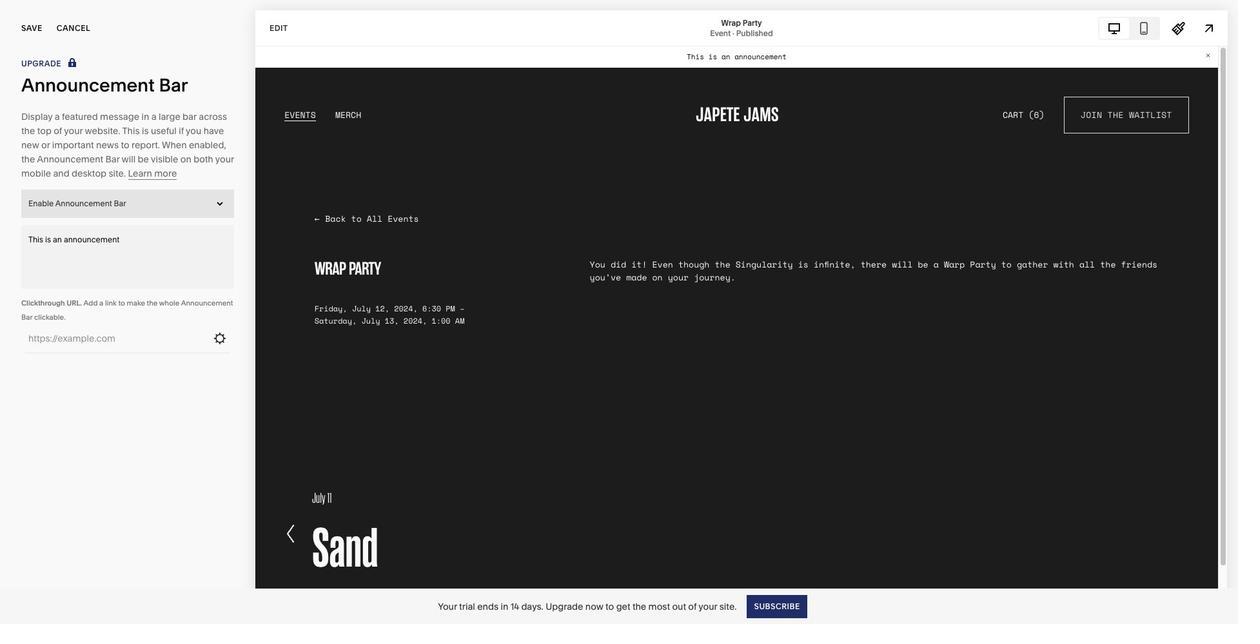 Task type: locate. For each thing, give the bounding box(es) containing it.
you
[[186, 125, 202, 137]]

is
[[142, 125, 149, 137], [45, 235, 51, 245]]

1 horizontal spatial your
[[215, 154, 234, 165]]

a
[[55, 111, 60, 123], [151, 111, 157, 123], [99, 299, 103, 308]]

to up will
[[121, 139, 129, 151]]

0 horizontal spatial in
[[142, 111, 149, 123]]

is up report.
[[142, 125, 149, 137]]

announcement
[[64, 235, 120, 245]]

in left the 14
[[501, 601, 509, 613]]

0 horizontal spatial a
[[55, 111, 60, 123]]

link
[[105, 299, 117, 308]]

desktop
[[72, 168, 106, 179]]

of
[[54, 125, 62, 137], [689, 601, 697, 613]]

0 horizontal spatial is
[[45, 235, 51, 245]]

upgrade left now
[[546, 601, 584, 613]]

1 vertical spatial this
[[28, 235, 43, 245]]

to left get
[[606, 601, 614, 613]]

to inside display a featured message in a large bar across the top of your website. this is useful if you have new or important news to report. when enabled, the announcement bar will be visible on both your mobile and desktop site.
[[121, 139, 129, 151]]

and
[[53, 168, 70, 179]]

a left link
[[99, 299, 103, 308]]

2 horizontal spatial a
[[151, 111, 157, 123]]

upgrade down save button
[[21, 59, 61, 68]]

of right out
[[689, 601, 697, 613]]

cancel
[[57, 23, 90, 33]]

0 vertical spatial upgrade
[[21, 59, 61, 68]]

the right make at the left of the page
[[147, 299, 158, 308]]

this
[[122, 125, 140, 137], [28, 235, 43, 245]]

cancel button
[[57, 14, 90, 43]]

2 horizontal spatial your
[[699, 601, 718, 613]]

whole
[[159, 299, 180, 308]]

site.
[[109, 168, 126, 179], [720, 601, 737, 613]]

0 horizontal spatial your
[[64, 125, 83, 137]]

site. right out
[[720, 601, 737, 613]]

make
[[127, 299, 145, 308]]

2 vertical spatial to
[[606, 601, 614, 613]]

a right display
[[55, 111, 60, 123]]

14
[[511, 601, 519, 613]]

bar
[[183, 111, 197, 123]]

now
[[586, 601, 604, 613]]

display
[[21, 111, 52, 123]]

your right both
[[215, 154, 234, 165]]

if
[[179, 125, 184, 137]]

is left an
[[45, 235, 51, 245]]

enabled,
[[189, 139, 226, 151]]

this inside display a featured message in a large bar across the top of your website. this is useful if you have new or important news to report. when enabled, the announcement bar will be visible on both your mobile and desktop site.
[[122, 125, 140, 137]]

announcement down important
[[37, 154, 103, 165]]

0 horizontal spatial upgrade
[[21, 59, 61, 68]]

a for featured
[[55, 111, 60, 123]]

1 horizontal spatial upgrade
[[546, 601, 584, 613]]

tab list
[[1100, 18, 1160, 38]]

clickthrough
[[21, 299, 65, 308]]

in left 'large'
[[142, 111, 149, 123]]

news
[[96, 139, 119, 151]]

0 vertical spatial this
[[122, 125, 140, 137]]

this left an
[[28, 235, 43, 245]]

the up new
[[21, 125, 35, 137]]

your up important
[[64, 125, 83, 137]]

announcement
[[21, 74, 155, 96], [37, 154, 103, 165], [55, 199, 112, 208], [181, 299, 233, 308]]

site. inside display a featured message in a large bar across the top of your website. this is useful if you have new or important news to report. when enabled, the announcement bar will be visible on both your mobile and desktop site.
[[109, 168, 126, 179]]

announcement up featured
[[21, 74, 155, 96]]

have
[[204, 125, 224, 137]]

visible
[[151, 154, 178, 165]]

in
[[142, 111, 149, 123], [501, 601, 509, 613]]

1 horizontal spatial site.
[[720, 601, 737, 613]]

upgrade
[[21, 59, 61, 68], [546, 601, 584, 613]]

0 vertical spatial is
[[142, 125, 149, 137]]

a left 'large'
[[151, 111, 157, 123]]

featured
[[62, 111, 98, 123]]

bar
[[159, 74, 188, 96], [105, 154, 120, 165], [114, 199, 126, 208], [21, 313, 32, 322]]

bar inside display a featured message in a large bar across the top of your website. this is useful if you have new or important news to report. when enabled, the announcement bar will be visible on both your mobile and desktop site.
[[105, 154, 120, 165]]

edit
[[270, 23, 288, 33]]

learn more
[[128, 168, 177, 179]]

1 horizontal spatial of
[[689, 601, 697, 613]]

wrap party event · published
[[711, 18, 773, 38]]

1 vertical spatial to
[[118, 299, 125, 308]]

add a link to make the whole announcement bar clickable.
[[21, 299, 233, 322]]

1 vertical spatial your
[[215, 154, 234, 165]]

your right out
[[699, 601, 718, 613]]

more
[[154, 168, 177, 179]]

save
[[21, 23, 42, 33]]

0 vertical spatial site.
[[109, 168, 126, 179]]

your trial ends in 14 days. upgrade now to get the most out of your site.
[[438, 601, 737, 613]]

clickable.
[[34, 313, 66, 322]]

enable
[[28, 199, 54, 208]]

1 vertical spatial site.
[[720, 601, 737, 613]]

a inside add a link to make the whole announcement bar clickable.
[[99, 299, 103, 308]]

your
[[64, 125, 83, 137], [215, 154, 234, 165], [699, 601, 718, 613]]

url.
[[67, 299, 82, 308]]

this is an announcement
[[28, 235, 120, 245]]

1 horizontal spatial in
[[501, 601, 509, 613]]

upgrade button
[[21, 57, 79, 71]]

0 vertical spatial to
[[121, 139, 129, 151]]

1 vertical spatial in
[[501, 601, 509, 613]]

to right link
[[118, 299, 125, 308]]

0 horizontal spatial of
[[54, 125, 62, 137]]

0 vertical spatial your
[[64, 125, 83, 137]]

announcement bar
[[21, 74, 188, 96]]

will
[[122, 154, 136, 165]]

to
[[121, 139, 129, 151], [118, 299, 125, 308], [606, 601, 614, 613]]

the down new
[[21, 154, 35, 165]]

2 vertical spatial your
[[699, 601, 718, 613]]

0 horizontal spatial site.
[[109, 168, 126, 179]]

announcement right whole
[[181, 299, 233, 308]]

0 vertical spatial of
[[54, 125, 62, 137]]

be
[[138, 154, 149, 165]]

1 vertical spatial upgrade
[[546, 601, 584, 613]]

announcement down desktop at the top left
[[55, 199, 112, 208]]

site. down will
[[109, 168, 126, 179]]

the
[[21, 125, 35, 137], [21, 154, 35, 165], [147, 299, 158, 308], [633, 601, 647, 613]]

1 horizontal spatial this
[[122, 125, 140, 137]]

of right top
[[54, 125, 62, 137]]

1 vertical spatial is
[[45, 235, 51, 245]]

on
[[181, 154, 192, 165]]

save button
[[21, 14, 42, 43]]

published
[[737, 28, 773, 38]]

1 horizontal spatial is
[[142, 125, 149, 137]]

0 vertical spatial in
[[142, 111, 149, 123]]

1 horizontal spatial a
[[99, 299, 103, 308]]

this down message
[[122, 125, 140, 137]]



Task type: describe. For each thing, give the bounding box(es) containing it.
to inside add a link to make the whole announcement bar clickable.
[[118, 299, 125, 308]]

both
[[194, 154, 213, 165]]

the inside add a link to make the whole announcement bar clickable.
[[147, 299, 158, 308]]

most
[[649, 601, 670, 613]]

days.
[[522, 601, 544, 613]]

1 vertical spatial of
[[689, 601, 697, 613]]

across
[[199, 111, 227, 123]]

bar inside add a link to make the whole announcement bar clickable.
[[21, 313, 32, 322]]

new
[[21, 139, 39, 151]]

add
[[84, 299, 98, 308]]

wrap
[[722, 18, 741, 27]]

in inside display a featured message in a large bar across the top of your website. this is useful if you have new or important news to report. when enabled, the announcement bar will be visible on both your mobile and desktop site.
[[142, 111, 149, 123]]

ends
[[478, 601, 499, 613]]

event
[[711, 28, 731, 38]]

important
[[52, 139, 94, 151]]

of inside display a featured message in a large bar across the top of your website. this is useful if you have new or important news to report. when enabled, the announcement bar will be visible on both your mobile and desktop site.
[[54, 125, 62, 137]]

0 horizontal spatial this
[[28, 235, 43, 245]]

out
[[673, 601, 687, 613]]

trial
[[459, 601, 475, 613]]

enable announcement bar
[[28, 199, 126, 208]]

large
[[159, 111, 181, 123]]

clickthrough url.
[[21, 299, 82, 308]]

learn
[[128, 168, 152, 179]]

display a featured message in a large bar across the top of your website. this is useful if you have new or important news to report. when enabled, the announcement bar will be visible on both your mobile and desktop site.
[[21, 111, 234, 179]]

your
[[438, 601, 457, 613]]

party
[[743, 18, 762, 27]]

https://example.com text field
[[28, 325, 208, 353]]

useful
[[151, 125, 177, 137]]

announcement inside add a link to make the whole announcement bar clickable.
[[181, 299, 233, 308]]

or
[[41, 139, 50, 151]]

subscribe
[[755, 602, 801, 611]]

announcement inside display a featured message in a large bar across the top of your website. this is useful if you have new or important news to report. when enabled, the announcement bar will be visible on both your mobile and desktop site.
[[37, 154, 103, 165]]

edit button
[[261, 16, 296, 40]]

learn more link
[[128, 168, 177, 180]]

website.
[[85, 125, 120, 137]]

mobile
[[21, 168, 51, 179]]

when
[[162, 139, 187, 151]]

settings heavy icon image
[[213, 332, 227, 346]]

·
[[733, 28, 735, 38]]

message
[[100, 111, 139, 123]]

upgrade inside button
[[21, 59, 61, 68]]

is inside display a featured message in a large bar across the top of your website. this is useful if you have new or important news to report. when enabled, the announcement bar will be visible on both your mobile and desktop site.
[[142, 125, 149, 137]]

report.
[[132, 139, 160, 151]]

top
[[37, 125, 52, 137]]

subscribe button
[[748, 595, 808, 618]]

the right get
[[633, 601, 647, 613]]

get
[[617, 601, 631, 613]]

an
[[53, 235, 62, 245]]

a for link
[[99, 299, 103, 308]]



Task type: vqa. For each thing, say whether or not it's contained in the screenshot.
FOR MORE INFORMATION ABOUT THE HANDLING OF YOUR CUSTOMERS' PERSONAL DATA READ THE GDPR GUIDE .
no



